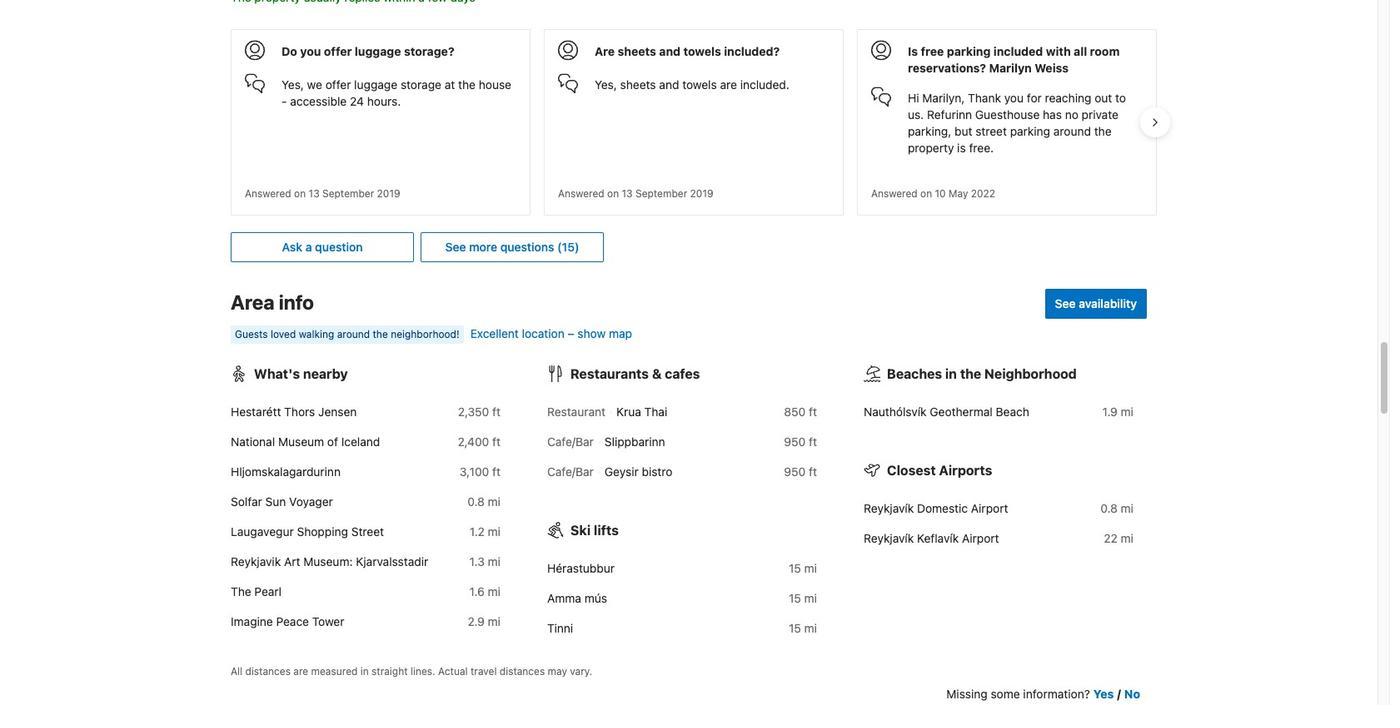 Task type: describe. For each thing, give the bounding box(es) containing it.
answered for yes, sheets and towels are included.
[[558, 187, 605, 200]]

see availability button
[[1045, 289, 1147, 319]]

show
[[578, 326, 606, 341]]

at
[[445, 77, 455, 91]]

street
[[976, 124, 1007, 138]]

2,400 ft
[[458, 435, 501, 449]]

hestarétt
[[231, 405, 281, 419]]

1.2
[[470, 525, 485, 539]]

domestic
[[917, 501, 968, 515]]

some
[[991, 687, 1020, 702]]

are
[[595, 44, 615, 58]]

pearl
[[254, 585, 282, 599]]

museum
[[278, 435, 324, 449]]

hours.
[[367, 94, 401, 108]]

excellent location – show map
[[470, 326, 632, 341]]

included
[[994, 44, 1043, 58]]

offer for we
[[325, 77, 351, 91]]

has
[[1043, 107, 1062, 121]]

ask
[[282, 240, 302, 254]]

national
[[231, 435, 275, 449]]

restaurants
[[571, 366, 649, 381]]

2,350
[[458, 405, 489, 419]]

answered on 13 september 2019 for sheets
[[558, 187, 714, 200]]

cafe/bar for slippbarinn
[[547, 435, 594, 449]]

950 for slippbarinn
[[784, 435, 806, 449]]

marilyn,
[[922, 91, 965, 105]]

no
[[1124, 687, 1140, 702]]

mi for hérastubbur
[[804, 561, 817, 575]]

15 for amma mús
[[789, 591, 801, 605]]

excellent
[[470, 326, 519, 341]]

airport for reykjavík domestic airport
[[971, 501, 1008, 515]]

area info
[[231, 291, 314, 314]]

0.8 mi for airport
[[1101, 501, 1134, 515]]

answered for yes, we offer luggage storage at the house - accessible 24 hours.
[[245, 187, 291, 200]]

mi for amma mús
[[804, 591, 817, 605]]

beaches
[[887, 366, 942, 381]]

imagine peace tower
[[231, 615, 344, 629]]

2.9
[[468, 615, 485, 629]]

is
[[908, 44, 918, 58]]

towels for included?
[[684, 44, 721, 58]]

is free parking included with all room reservations?  marilyn weiss
[[908, 44, 1120, 75]]

850
[[784, 405, 806, 419]]

yes, sheets and towels are included.
[[595, 77, 790, 91]]

&
[[652, 366, 662, 381]]

included?
[[724, 44, 780, 58]]

house
[[479, 77, 511, 91]]

all distances are measured in straight lines. actual travel distances may vary.
[[231, 666, 592, 678]]

geysir
[[605, 465, 639, 479]]

2019 for luggage
[[377, 187, 400, 200]]

mi for reykjavik art museum: kjarvalsstadir
[[488, 555, 501, 569]]

thors
[[284, 405, 315, 419]]

0 horizontal spatial are
[[293, 666, 308, 678]]

laugavegur shopping street
[[231, 525, 384, 539]]

(15)
[[557, 240, 579, 254]]

2 distances from the left
[[500, 666, 545, 678]]

0.8 for solfar sun voyager
[[468, 495, 485, 509]]

1 vertical spatial in
[[360, 666, 369, 678]]

for
[[1027, 91, 1042, 105]]

solfar sun voyager
[[231, 495, 333, 509]]

refurinn
[[927, 107, 972, 121]]

are sheets and towels included?
[[595, 44, 780, 58]]

private
[[1082, 107, 1119, 121]]

yes, we offer luggage storage at the house - accessible 24 hours.
[[282, 77, 511, 108]]

shopping
[[297, 525, 348, 539]]

weiss
[[1035, 61, 1069, 75]]

parking inside hi marilyn,  thank you for reaching out to us. refurinn guesthouse has no private parking, but street parking around the property is free.
[[1010, 124, 1050, 138]]

map
[[609, 326, 632, 341]]

travel
[[471, 666, 497, 678]]

area
[[231, 291, 275, 314]]

yes, for yes, sheets and towels are included.
[[595, 77, 617, 91]]

950 ft for geysir bistro
[[784, 465, 817, 479]]

1.6
[[470, 585, 485, 599]]

parking inside is free parking included with all room reservations?  marilyn weiss
[[947, 44, 991, 58]]

missing some information? yes / no
[[947, 687, 1140, 702]]

walking
[[299, 328, 334, 341]]

reykjavík for reykjavík keflavík airport
[[864, 531, 914, 545]]

15 for hérastubbur
[[789, 561, 801, 575]]

questions
[[500, 240, 554, 254]]

restaurants & cafes
[[571, 366, 700, 381]]

950 for geysir bistro
[[784, 465, 806, 479]]

september for offer
[[322, 187, 374, 200]]

thai
[[644, 405, 667, 419]]

no button
[[1124, 687, 1140, 703]]

peace
[[276, 615, 309, 629]]

cafes
[[665, 366, 700, 381]]

reaching
[[1045, 91, 1092, 105]]

see for see more questions (15)
[[445, 240, 466, 254]]

1.9 mi
[[1103, 405, 1134, 419]]

bistro
[[642, 465, 673, 479]]

offer for you
[[324, 44, 352, 58]]

is
[[957, 141, 966, 155]]

0 vertical spatial in
[[945, 366, 957, 381]]

missing
[[947, 687, 988, 702]]

kjarvalsstadir
[[356, 555, 428, 569]]

15 mi for hérastubbur
[[789, 561, 817, 575]]

see availability
[[1055, 296, 1137, 311]]

2019 for towels
[[690, 187, 714, 200]]

krua thai
[[616, 405, 667, 419]]

towels for are
[[682, 77, 717, 91]]

may
[[548, 666, 567, 678]]

22
[[1104, 531, 1118, 545]]

0.8 mi for voyager
[[468, 495, 501, 509]]

yes, for yes, we offer luggage storage at the house - accessible 24 hours.
[[282, 77, 304, 91]]

vary.
[[570, 666, 592, 678]]

see more questions (15)
[[445, 240, 579, 254]]

/
[[1117, 687, 1121, 702]]

the up geothermal
[[960, 366, 981, 381]]

hi
[[908, 91, 919, 105]]

luggage for storage?
[[355, 44, 401, 58]]

850 ft
[[784, 405, 817, 419]]

of
[[327, 435, 338, 449]]



Task type: vqa. For each thing, say whether or not it's contained in the screenshot.


Task type: locate. For each thing, give the bounding box(es) containing it.
13 for yes, we offer luggage storage at the house - accessible 24 hours.
[[309, 187, 320, 200]]

3 on from the left
[[920, 187, 932, 200]]

1 vertical spatial 15 mi
[[789, 591, 817, 605]]

answered on 13 september 2019 for we
[[245, 187, 400, 200]]

1 vertical spatial 15
[[789, 591, 801, 605]]

0 horizontal spatial answered
[[245, 187, 291, 200]]

answered up (15)
[[558, 187, 605, 200]]

yes, inside card 2 of 6 group
[[595, 77, 617, 91]]

1 horizontal spatial yes,
[[595, 77, 617, 91]]

hljomskalagardurinn
[[231, 465, 341, 479]]

you up guesthouse
[[1004, 91, 1024, 105]]

1 horizontal spatial parking
[[1010, 124, 1050, 138]]

1 950 ft from the top
[[784, 435, 817, 449]]

parking,
[[908, 124, 952, 138]]

national museum of iceland
[[231, 435, 380, 449]]

on inside card 2 of 6 group
[[607, 187, 619, 200]]

and down 'are sheets and towels included?'
[[659, 77, 679, 91]]

card 3 of 6 group
[[857, 29, 1157, 216]]

1 horizontal spatial answered on 13 september 2019
[[558, 187, 714, 200]]

hestarétt thors jensen
[[231, 405, 357, 419]]

1 yes, from the left
[[282, 77, 304, 91]]

krua
[[616, 405, 641, 419]]

the
[[458, 77, 476, 91], [1094, 124, 1112, 138], [373, 328, 388, 341], [960, 366, 981, 381]]

15 mi for tinni
[[789, 621, 817, 635]]

1 answered on 13 september 2019 from the left
[[245, 187, 400, 200]]

1 horizontal spatial answered
[[558, 187, 605, 200]]

the left neighborhood!
[[373, 328, 388, 341]]

no
[[1065, 107, 1079, 121]]

reykjavík for reykjavík domestic airport
[[864, 501, 914, 515]]

1 horizontal spatial on
[[607, 187, 619, 200]]

3 15 from the top
[[789, 621, 801, 635]]

see for see availability
[[1055, 296, 1076, 311]]

neighborhood!
[[391, 328, 460, 341]]

more
[[469, 240, 497, 254]]

1 horizontal spatial around
[[1054, 124, 1091, 138]]

2 luggage from the top
[[354, 77, 397, 91]]

ski lifts
[[571, 523, 619, 538]]

1 vertical spatial and
[[659, 77, 679, 91]]

sheets down 'are sheets and towels included?'
[[620, 77, 656, 91]]

luggage inside yes, we offer luggage storage at the house - accessible 24 hours.
[[354, 77, 397, 91]]

1 vertical spatial sheets
[[620, 77, 656, 91]]

you inside card 1 of 6 group
[[300, 44, 321, 58]]

reykjavík left 'keflavík'
[[864, 531, 914, 545]]

2 cafe/bar from the top
[[547, 465, 594, 479]]

2 horizontal spatial answered
[[871, 187, 918, 200]]

and for included?
[[659, 44, 681, 58]]

1 vertical spatial reykjavík
[[864, 531, 914, 545]]

13 for yes, sheets and towels are included.
[[622, 187, 633, 200]]

13
[[309, 187, 320, 200], [622, 187, 633, 200]]

airport
[[971, 501, 1008, 515], [962, 531, 999, 545]]

0 horizontal spatial distances
[[245, 666, 291, 678]]

2019 inside card 1 of 6 group
[[377, 187, 400, 200]]

straight
[[372, 666, 408, 678]]

art
[[284, 555, 300, 569]]

airport down airports
[[971, 501, 1008, 515]]

card 2 of 6 group
[[544, 29, 844, 216]]

0.8 mi up 22 mi
[[1101, 501, 1134, 515]]

mi for laugavegur shopping street
[[488, 525, 501, 539]]

to
[[1115, 91, 1126, 105]]

luggage
[[355, 44, 401, 58], [354, 77, 397, 91]]

with
[[1046, 44, 1071, 58]]

2 september from the left
[[636, 187, 687, 200]]

1 vertical spatial airport
[[962, 531, 999, 545]]

guests loved walking around the neighborhood!
[[235, 328, 460, 341]]

0 vertical spatial 15 mi
[[789, 561, 817, 575]]

1 answered from the left
[[245, 187, 291, 200]]

2 and from the top
[[659, 77, 679, 91]]

1 horizontal spatial distances
[[500, 666, 545, 678]]

0 horizontal spatial 2019
[[377, 187, 400, 200]]

luggage up hours.
[[354, 77, 397, 91]]

luggage for storage
[[354, 77, 397, 91]]

1 vertical spatial 950
[[784, 465, 806, 479]]

1 cafe/bar from the top
[[547, 435, 594, 449]]

0 vertical spatial sheets
[[618, 44, 656, 58]]

15 mi for amma mús
[[789, 591, 817, 605]]

airport right 'keflavík'
[[962, 531, 999, 545]]

2 13 from the left
[[622, 187, 633, 200]]

the inside yes, we offer luggage storage at the house - accessible 24 hours.
[[458, 77, 476, 91]]

storage?
[[404, 44, 454, 58]]

1 horizontal spatial 0.8 mi
[[1101, 501, 1134, 515]]

1.9
[[1103, 405, 1118, 419]]

0 horizontal spatial yes,
[[282, 77, 304, 91]]

2 15 from the top
[[789, 591, 801, 605]]

22 mi
[[1104, 531, 1134, 545]]

0 horizontal spatial on
[[294, 187, 306, 200]]

answered for hi marilyn,  thank you for reaching out to us. refurinn guesthouse has no private parking, but street parking around the property is free.
[[871, 187, 918, 200]]

0 horizontal spatial see
[[445, 240, 466, 254]]

offer inside yes, we offer luggage storage at the house - accessible 24 hours.
[[325, 77, 351, 91]]

are left measured
[[293, 666, 308, 678]]

1 horizontal spatial september
[[636, 187, 687, 200]]

room
[[1090, 44, 1120, 58]]

location
[[522, 326, 565, 341]]

restaurant
[[547, 405, 606, 419]]

1 vertical spatial parking
[[1010, 124, 1050, 138]]

3 15 mi from the top
[[789, 621, 817, 635]]

cafe/bar
[[547, 435, 594, 449], [547, 465, 594, 479]]

accessible
[[290, 94, 347, 108]]

1 horizontal spatial in
[[945, 366, 957, 381]]

0 vertical spatial and
[[659, 44, 681, 58]]

2 on from the left
[[607, 187, 619, 200]]

sheets right are
[[618, 44, 656, 58]]

cafe/bar for geysir bistro
[[547, 465, 594, 479]]

ask a question button
[[231, 232, 414, 262]]

distances left may
[[500, 666, 545, 678]]

1 vertical spatial cafe/bar
[[547, 465, 594, 479]]

1 and from the top
[[659, 44, 681, 58]]

the pearl
[[231, 585, 282, 599]]

1 horizontal spatial you
[[1004, 91, 1024, 105]]

parking
[[947, 44, 991, 58], [1010, 124, 1050, 138]]

in right beaches
[[945, 366, 957, 381]]

around right walking
[[337, 328, 370, 341]]

13 inside card 1 of 6 group
[[309, 187, 320, 200]]

0.8 up 1.2
[[468, 495, 485, 509]]

1 horizontal spatial 13
[[622, 187, 633, 200]]

tinni
[[547, 621, 573, 635]]

laugavegur
[[231, 525, 294, 539]]

0 vertical spatial cafe/bar
[[547, 435, 594, 449]]

1 vertical spatial see
[[1055, 296, 1076, 311]]

question
[[315, 240, 363, 254]]

0 vertical spatial see
[[445, 240, 466, 254]]

the right the at
[[458, 77, 476, 91]]

reykjavík domestic airport
[[864, 501, 1008, 515]]

950
[[784, 435, 806, 449], [784, 465, 806, 479]]

2 950 from the top
[[784, 465, 806, 479]]

see left availability on the right top of page
[[1055, 296, 1076, 311]]

2 15 mi from the top
[[789, 591, 817, 605]]

0 horizontal spatial answered on 13 september 2019
[[245, 187, 400, 200]]

september for and
[[636, 187, 687, 200]]

on for hi marilyn,  thank you for reaching out to us. refurinn guesthouse has no private parking, but street parking around the property is free.
[[920, 187, 932, 200]]

september inside card 1 of 6 group
[[322, 187, 374, 200]]

reykjavik
[[231, 555, 281, 569]]

1 horizontal spatial 2019
[[690, 187, 714, 200]]

10
[[935, 187, 946, 200]]

in left straight
[[360, 666, 369, 678]]

2 950 ft from the top
[[784, 465, 817, 479]]

1 vertical spatial luggage
[[354, 77, 397, 91]]

property
[[908, 141, 954, 155]]

yes, down are
[[595, 77, 617, 91]]

cafe/bar left geysir
[[547, 465, 594, 479]]

yes, up -
[[282, 77, 304, 91]]

may
[[949, 187, 968, 200]]

what's
[[254, 366, 300, 381]]

1 on from the left
[[294, 187, 306, 200]]

mi for nauthólsvík geothermal beach
[[1121, 405, 1134, 419]]

2,400
[[458, 435, 489, 449]]

card 1 of 6 group
[[231, 29, 531, 216]]

jensen
[[318, 405, 357, 419]]

2 answered on 13 september 2019 from the left
[[558, 187, 714, 200]]

2 reykjavík from the top
[[864, 531, 914, 545]]

we
[[307, 77, 322, 91]]

0 vertical spatial 950
[[784, 435, 806, 449]]

1 reykjavík from the top
[[864, 501, 914, 515]]

15
[[789, 561, 801, 575], [789, 591, 801, 605], [789, 621, 801, 635]]

0 vertical spatial 15
[[789, 561, 801, 575]]

measured
[[311, 666, 358, 678]]

distances right all
[[245, 666, 291, 678]]

free
[[921, 44, 944, 58]]

1.3 mi
[[470, 555, 501, 569]]

1 vertical spatial around
[[337, 328, 370, 341]]

reservations?
[[908, 61, 986, 75]]

1.2 mi
[[470, 525, 501, 539]]

you
[[300, 44, 321, 58], [1004, 91, 1024, 105]]

the inside hi marilyn,  thank you for reaching out to us. refurinn guesthouse has no private parking, but street parking around the property is free.
[[1094, 124, 1112, 138]]

0.8 for reykjavík domestic airport
[[1101, 501, 1118, 515]]

0 horizontal spatial 13
[[309, 187, 320, 200]]

and up the yes, sheets and towels are included.
[[659, 44, 681, 58]]

0 vertical spatial airport
[[971, 501, 1008, 515]]

1 horizontal spatial see
[[1055, 296, 1076, 311]]

answered inside card 3 of 6 group
[[871, 187, 918, 200]]

hérastubbur
[[547, 561, 615, 575]]

0 vertical spatial around
[[1054, 124, 1091, 138]]

1 vertical spatial 950 ft
[[784, 465, 817, 479]]

0 horizontal spatial around
[[337, 328, 370, 341]]

are inside card 2 of 6 group
[[720, 77, 737, 91]]

answered on 13 september 2019 inside card 2 of 6 group
[[558, 187, 714, 200]]

0 vertical spatial parking
[[947, 44, 991, 58]]

950 ft
[[784, 435, 817, 449], [784, 465, 817, 479]]

on inside card 1 of 6 group
[[294, 187, 306, 200]]

what's nearby
[[254, 366, 348, 381]]

offer right we
[[325, 77, 351, 91]]

all
[[1074, 44, 1087, 58]]

2019 inside card 2 of 6 group
[[690, 187, 714, 200]]

1 september from the left
[[322, 187, 374, 200]]

2 yes, from the left
[[595, 77, 617, 91]]

13 inside card 2 of 6 group
[[622, 187, 633, 200]]

answered up ask
[[245, 187, 291, 200]]

0 vertical spatial 950 ft
[[784, 435, 817, 449]]

geysir bistro
[[605, 465, 673, 479]]

airport for reykjavík keflavík airport
[[962, 531, 999, 545]]

0 vertical spatial offer
[[324, 44, 352, 58]]

reykjavík
[[864, 501, 914, 515], [864, 531, 914, 545]]

1 vertical spatial are
[[293, 666, 308, 678]]

0 horizontal spatial september
[[322, 187, 374, 200]]

0 vertical spatial reykjavík
[[864, 501, 914, 515]]

ask a question
[[282, 240, 363, 254]]

and for are
[[659, 77, 679, 91]]

you right do on the left top of page
[[300, 44, 321, 58]]

0 vertical spatial towels
[[684, 44, 721, 58]]

mi for tinni
[[804, 621, 817, 635]]

around down no
[[1054, 124, 1091, 138]]

2 horizontal spatial on
[[920, 187, 932, 200]]

2 answered from the left
[[558, 187, 605, 200]]

on for yes, we offer luggage storage at the house - accessible 24 hours.
[[294, 187, 306, 200]]

luggage up yes, we offer luggage storage at the house - accessible 24 hours.
[[355, 44, 401, 58]]

15 for tinni
[[789, 621, 801, 635]]

0 horizontal spatial parking
[[947, 44, 991, 58]]

mi for reykjavík keflavík airport
[[1121, 531, 1134, 545]]

1 13 from the left
[[309, 187, 320, 200]]

the down the private
[[1094, 124, 1112, 138]]

availability
[[1079, 296, 1137, 311]]

1 950 from the top
[[784, 435, 806, 449]]

answered inside card 1 of 6 group
[[245, 187, 291, 200]]

0 vertical spatial are
[[720, 77, 737, 91]]

mi for solfar sun voyager
[[488, 495, 501, 509]]

geothermal
[[930, 405, 993, 419]]

yes
[[1094, 687, 1114, 702]]

1 vertical spatial you
[[1004, 91, 1024, 105]]

0 horizontal spatial in
[[360, 666, 369, 678]]

0 horizontal spatial 0.8 mi
[[468, 495, 501, 509]]

towels up the yes, sheets and towels are included.
[[684, 44, 721, 58]]

2 vertical spatial 15 mi
[[789, 621, 817, 635]]

offer right do on the left top of page
[[324, 44, 352, 58]]

1.6 mi
[[470, 585, 501, 599]]

nearby
[[303, 366, 348, 381]]

1 horizontal spatial 0.8
[[1101, 501, 1118, 515]]

info
[[279, 291, 314, 314]]

carousel with cards containing traveler questions and answers region
[[217, 22, 1170, 222]]

0.8 mi up 1.2 mi
[[468, 495, 501, 509]]

0.8 up 22 on the bottom right
[[1101, 501, 1118, 515]]

towels down 'are sheets and towels included?'
[[682, 77, 717, 91]]

beaches in the neighborhood
[[887, 366, 1077, 381]]

1 15 from the top
[[789, 561, 801, 575]]

sheets for yes,
[[620, 77, 656, 91]]

answered inside card 2 of 6 group
[[558, 187, 605, 200]]

answered left 10
[[871, 187, 918, 200]]

you inside hi marilyn,  thank you for reaching out to us. refurinn guesthouse has no private parking, but street parking around the property is free.
[[1004, 91, 1024, 105]]

street
[[351, 525, 384, 539]]

parking down has
[[1010, 124, 1050, 138]]

1 luggage from the top
[[355, 44, 401, 58]]

answered on 10 may 2022
[[871, 187, 995, 200]]

reykjavík down closest
[[864, 501, 914, 515]]

0 horizontal spatial 0.8
[[468, 495, 485, 509]]

0 horizontal spatial you
[[300, 44, 321, 58]]

around inside hi marilyn,  thank you for reaching out to us. refurinn guesthouse has no private parking, but street parking around the property is free.
[[1054, 124, 1091, 138]]

1 2019 from the left
[[377, 187, 400, 200]]

sheets for are
[[618, 44, 656, 58]]

mi for reykjavík domestic airport
[[1121, 501, 1134, 515]]

iceland
[[341, 435, 380, 449]]

2 2019 from the left
[[690, 187, 714, 200]]

2 vertical spatial 15
[[789, 621, 801, 635]]

0 vertical spatial luggage
[[355, 44, 401, 58]]

sun
[[265, 495, 286, 509]]

on for yes, sheets and towels are included.
[[607, 187, 619, 200]]

mi for the pearl
[[488, 585, 501, 599]]

1 distances from the left
[[245, 666, 291, 678]]

mi for imagine peace tower
[[488, 615, 501, 629]]

1 vertical spatial towels
[[682, 77, 717, 91]]

see left 'more'
[[445, 240, 466, 254]]

are left the included.
[[720, 77, 737, 91]]

1 vertical spatial offer
[[325, 77, 351, 91]]

guesthouse
[[975, 107, 1040, 121]]

yes, inside yes, we offer luggage storage at the house - accessible 24 hours.
[[282, 77, 304, 91]]

but
[[955, 124, 972, 138]]

do
[[282, 44, 297, 58]]

2019
[[377, 187, 400, 200], [690, 187, 714, 200]]

thank
[[968, 91, 1001, 105]]

0 vertical spatial you
[[300, 44, 321, 58]]

parking up the reservations?
[[947, 44, 991, 58]]

amma
[[547, 591, 581, 605]]

september inside card 2 of 6 group
[[636, 187, 687, 200]]

950 ft for slippbarinn
[[784, 435, 817, 449]]

yes button
[[1094, 687, 1114, 703]]

cafe/bar down restaurant
[[547, 435, 594, 449]]

1 15 mi from the top
[[789, 561, 817, 575]]

answered on 13 september 2019 inside card 1 of 6 group
[[245, 187, 400, 200]]

1 horizontal spatial are
[[720, 77, 737, 91]]

amma mús
[[547, 591, 607, 605]]

keflavík
[[917, 531, 959, 545]]

3 answered from the left
[[871, 187, 918, 200]]

on inside card 3 of 6 group
[[920, 187, 932, 200]]



